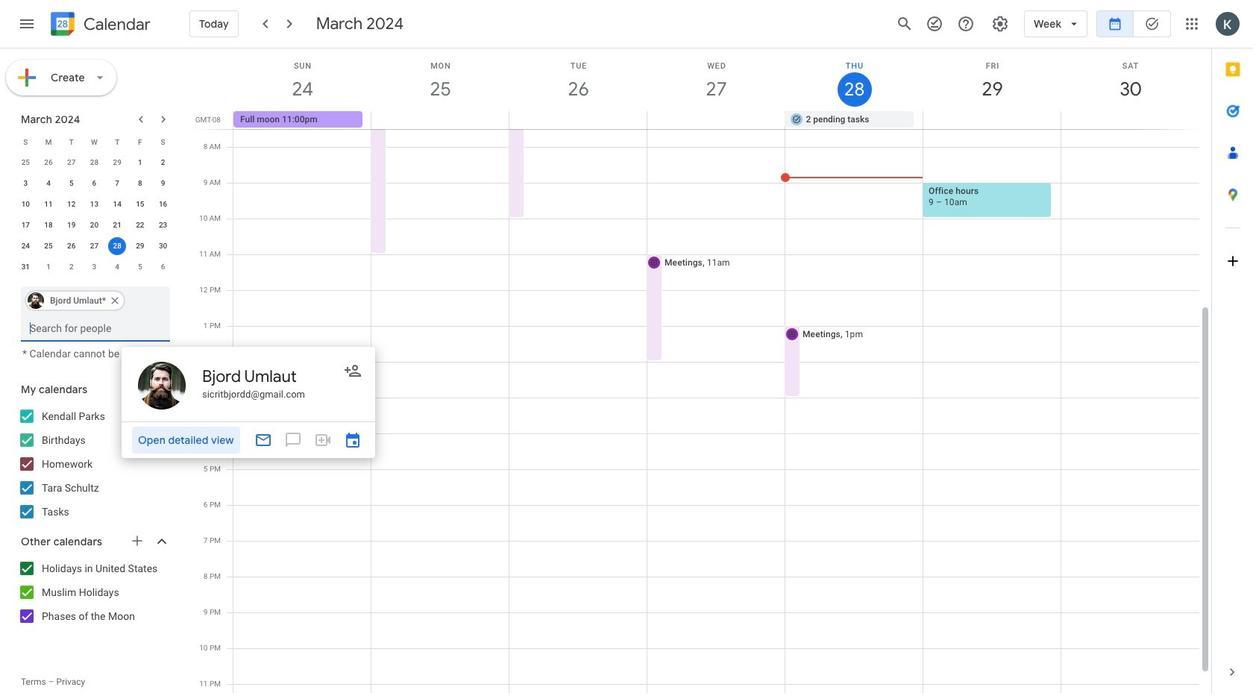 Task type: describe. For each thing, give the bounding box(es) containing it.
heading inside the "calendar" element
[[81, 15, 151, 33]]

14 element
[[108, 196, 126, 213]]

february 26 element
[[40, 154, 57, 172]]

calendar element
[[48, 9, 151, 42]]

21 element
[[108, 216, 126, 234]]

main drawer image
[[18, 15, 36, 33]]

30 element
[[154, 237, 172, 255]]

26 element
[[62, 237, 80, 255]]

15 element
[[131, 196, 149, 213]]

6 element
[[85, 175, 103, 193]]

10 element
[[17, 196, 35, 213]]

april 5 element
[[131, 258, 149, 276]]

24 element
[[17, 237, 35, 255]]

11 element
[[40, 196, 57, 213]]

add other calendars image
[[130, 534, 145, 548]]

16 element
[[154, 196, 172, 213]]

13 element
[[85, 196, 103, 213]]

april 3 element
[[85, 258, 103, 276]]

selected people list box
[[21, 287, 170, 315]]

february 25 element
[[17, 154, 35, 172]]

29 element
[[131, 237, 149, 255]]

bjord umlaut, selected option
[[25, 289, 125, 313]]

february 27 element
[[62, 154, 80, 172]]

1 element
[[131, 154, 149, 172]]

12 element
[[62, 196, 80, 213]]

2 element
[[154, 154, 172, 172]]

3 element
[[17, 175, 35, 193]]



Task type: locate. For each thing, give the bounding box(es) containing it.
tab list
[[1213, 49, 1254, 651]]

4 element
[[40, 175, 57, 193]]

information card element
[[122, 347, 375, 458]]

19 element
[[62, 216, 80, 234]]

None search field
[[0, 281, 185, 360]]

5 element
[[62, 175, 80, 193]]

heading
[[81, 15, 151, 33]]

march 2024 grid
[[14, 131, 175, 278]]

april 2 element
[[62, 258, 80, 276]]

31 element
[[17, 258, 35, 276]]

25 element
[[40, 237, 57, 255]]

february 28 element
[[85, 154, 103, 172]]

cell
[[372, 111, 509, 129], [509, 111, 647, 129], [647, 111, 785, 129], [923, 111, 1061, 129], [1061, 111, 1199, 129], [106, 236, 129, 257]]

other calendars list
[[3, 557, 185, 628]]

9 element
[[154, 175, 172, 193]]

20 element
[[85, 216, 103, 234]]

23 element
[[154, 216, 172, 234]]

settings menu image
[[992, 15, 1010, 33]]

april 1 element
[[40, 258, 57, 276]]

grid
[[191, 49, 1212, 693]]

18 element
[[40, 216, 57, 234]]

april 4 element
[[108, 258, 126, 276]]

8 element
[[131, 175, 149, 193]]

my calendars list
[[3, 404, 185, 524]]

row
[[227, 111, 1212, 129], [14, 131, 175, 152], [14, 152, 175, 173], [14, 173, 175, 194], [14, 194, 175, 215], [14, 215, 175, 236], [14, 236, 175, 257], [14, 257, 175, 278]]

february 29 element
[[108, 154, 126, 172]]

27 element
[[85, 237, 103, 255]]

17 element
[[17, 216, 35, 234]]

Search for people text field
[[30, 315, 161, 342]]

7 element
[[108, 175, 126, 193]]

28, today element
[[108, 237, 126, 255]]

april 6 element
[[154, 258, 172, 276]]

row group
[[14, 152, 175, 278]]

22 element
[[131, 216, 149, 234]]

cell inside march 2024 grid
[[106, 236, 129, 257]]



Task type: vqa. For each thing, say whether or not it's contained in the screenshot.
the February 28 element
yes



